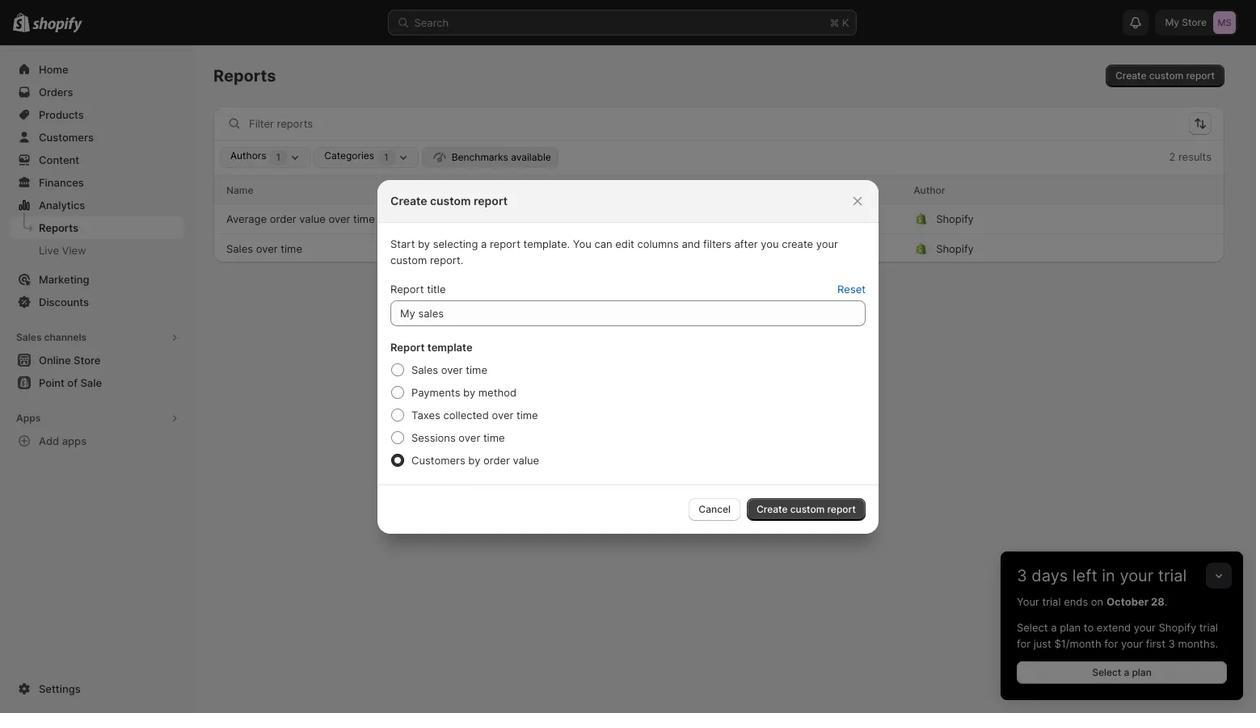 Task type: describe. For each thing, give the bounding box(es) containing it.
Report title text field
[[390, 300, 866, 326]]

settings link
[[10, 678, 184, 701]]

plan for select a plan to extend your shopify trial for just $1/month for your first 3 months.
[[1060, 622, 1081, 635]]

create
[[782, 237, 813, 250]]

select for select a plan
[[1092, 667, 1121, 679]]

reset
[[838, 283, 866, 295]]

live view link
[[10, 239, 184, 262]]

0 vertical spatial reports
[[213, 66, 276, 86]]

author
[[914, 184, 945, 196]]

sales over time link
[[226, 240, 302, 257]]

0 horizontal spatial trial
[[1042, 596, 1061, 609]]

view
[[62, 244, 86, 257]]

home link
[[10, 58, 184, 81]]

sales channels button
[[10, 327, 184, 349]]

plan for select a plan
[[1132, 667, 1152, 679]]

and
[[682, 237, 700, 250]]

0 horizontal spatial create
[[390, 194, 427, 207]]

by for start
[[418, 237, 430, 250]]

sales over time inside row
[[226, 242, 302, 255]]

cancel
[[699, 503, 731, 515]]

trial inside select a plan to extend your shopify trial for just $1/month for your first 3 months.
[[1200, 622, 1218, 635]]

your up first
[[1134, 622, 1156, 635]]

name button
[[226, 182, 253, 198]]

average order value over time
[[226, 213, 375, 226]]

a for select a plan
[[1124, 667, 1130, 679]]

shopify inside select a plan to extend your shopify trial for just $1/month for your first 3 months.
[[1159, 622, 1197, 635]]

1 horizontal spatial create
[[757, 503, 788, 515]]

can
[[595, 237, 612, 250]]

edit
[[615, 237, 634, 250]]

payments
[[411, 386, 460, 399]]

months.
[[1178, 638, 1218, 651]]

reset button
[[828, 278, 875, 300]]

$1/month
[[1054, 638, 1102, 651]]

select for select a plan to extend your shopify trial for just $1/month for your first 3 months.
[[1017, 622, 1048, 635]]

you
[[761, 237, 779, 250]]

create custom report button inside the create custom report dialog
[[747, 498, 866, 521]]

author button
[[914, 182, 945, 198]]

customers by order value
[[411, 454, 539, 467]]

average order value over time link
[[226, 211, 375, 227]]

method
[[478, 386, 517, 399]]

your trial ends on october 28 .
[[1017, 596, 1168, 609]]

home
[[39, 63, 68, 76]]

ends
[[1064, 596, 1088, 609]]

your
[[1017, 596, 1039, 609]]

select a plan link
[[1017, 662, 1227, 685]]

sessions over time
[[411, 431, 505, 444]]

report for report title
[[390, 283, 424, 295]]

just
[[1034, 638, 1052, 651]]

28
[[1151, 596, 1165, 609]]

payments by method
[[411, 386, 517, 399]]

left
[[1073, 567, 1098, 586]]

report inside start by selecting a report template. you can edit columns and filters after you create your custom report.
[[490, 237, 520, 250]]

available
[[511, 151, 551, 163]]

results
[[1179, 150, 1212, 163]]

sales cell for sales over time
[[628, 236, 758, 262]]

cancel button
[[689, 498, 740, 521]]

selecting
[[433, 237, 478, 250]]

add apps button
[[10, 430, 184, 453]]

on
[[1091, 596, 1104, 609]]

value inside the create custom report dialog
[[513, 454, 539, 467]]

shopify cell for average order value over time
[[914, 206, 1173, 232]]

you
[[573, 237, 592, 250]]

⌘
[[830, 16, 839, 29]]

⌘ k
[[830, 16, 849, 29]]

select a plan to extend your shopify trial for just $1/month for your first 3 months.
[[1017, 622, 1218, 651]]

order inside the create custom report dialog
[[483, 454, 510, 467]]

live view
[[39, 244, 86, 257]]

sessions
[[411, 431, 456, 444]]

taxes
[[411, 409, 440, 422]]

a for select a plan to extend your shopify trial for just $1/month for your first 3 months.
[[1051, 622, 1057, 635]]

your inside start by selecting a report template. you can edit columns and filters after you create your custom report.
[[816, 237, 838, 250]]

channels
[[44, 331, 87, 344]]

settings
[[39, 683, 81, 696]]

sales cell for average order value over time
[[628, 206, 758, 232]]

3 inside dropdown button
[[1017, 567, 1027, 586]]

taxes collected over time
[[411, 409, 538, 422]]

a inside start by selecting a report template. you can edit columns and filters after you create your custom report.
[[481, 237, 487, 250]]

shopify cell for sales over time
[[914, 236, 1173, 262]]

filters
[[703, 237, 731, 250]]

0 vertical spatial create
[[1116, 70, 1147, 82]]

first
[[1146, 638, 1166, 651]]

october
[[1107, 596, 1149, 609]]

discounts link
[[10, 291, 184, 314]]

search
[[414, 16, 449, 29]]

3 days left in your trial
[[1017, 567, 1187, 586]]

template
[[427, 341, 473, 354]]



Task type: vqa. For each thing, say whether or not it's contained in the screenshot.
'report' in start by selecting a report template. you can edit columns and filters after you create your custom report.
yes



Task type: locate. For each thing, give the bounding box(es) containing it.
average
[[226, 213, 267, 226]]

0 vertical spatial report
[[390, 283, 424, 295]]

value down taxes collected over time
[[513, 454, 539, 467]]

sales right edit
[[635, 242, 662, 255]]

1 horizontal spatial reports
[[213, 66, 276, 86]]

1 vertical spatial cell
[[771, 236, 901, 262]]

report left "title"
[[390, 283, 424, 295]]

0 vertical spatial sales cell
[[628, 206, 758, 232]]

apps
[[16, 412, 41, 424]]

1 vertical spatial sales cell
[[628, 236, 758, 262]]

1 vertical spatial by
[[463, 386, 475, 399]]

0 vertical spatial select
[[1017, 622, 1048, 635]]

select inside select a plan link
[[1092, 667, 1121, 679]]

shopify for sales over time
[[936, 242, 974, 255]]

custom inside start by selecting a report template. you can edit columns and filters after you create your custom report.
[[390, 253, 427, 266]]

by up the collected
[[463, 386, 475, 399]]

create custom report dialog
[[0, 180, 1256, 534]]

report.
[[430, 253, 464, 266]]

1 horizontal spatial select
[[1092, 667, 1121, 679]]

1 vertical spatial reports
[[39, 221, 78, 234]]

2 cell from the top
[[771, 236, 901, 262]]

order inside row
[[270, 213, 296, 226]]

sales
[[635, 213, 662, 226], [226, 242, 253, 255], [635, 242, 662, 255], [16, 331, 42, 344], [411, 363, 438, 376]]

1 sales cell from the top
[[628, 206, 758, 232]]

report title
[[390, 283, 446, 295]]

1 shopify cell from the top
[[914, 206, 1173, 232]]

plan up $1/month
[[1060, 622, 1081, 635]]

3
[[1017, 567, 1027, 586], [1169, 638, 1175, 651]]

for left just at the right bottom of the page
[[1017, 638, 1031, 651]]

select
[[1017, 622, 1048, 635], [1092, 667, 1121, 679]]

0 vertical spatial 3
[[1017, 567, 1027, 586]]

1 for from the left
[[1017, 638, 1031, 651]]

shopify image
[[33, 17, 83, 33]]

value inside row
[[299, 213, 326, 226]]

apps button
[[10, 407, 184, 430]]

0 horizontal spatial a
[[481, 237, 487, 250]]

2 shopify cell from the top
[[914, 236, 1173, 262]]

1 vertical spatial a
[[1051, 622, 1057, 635]]

1 vertical spatial create
[[390, 194, 427, 207]]

trial up months.
[[1200, 622, 1218, 635]]

cell
[[771, 206, 901, 232], [771, 236, 901, 262]]

.
[[1165, 596, 1168, 609]]

collected
[[443, 409, 489, 422]]

for
[[1017, 638, 1031, 651], [1104, 638, 1118, 651]]

2 horizontal spatial trial
[[1200, 622, 1218, 635]]

0 vertical spatial cell
[[771, 206, 901, 232]]

add
[[39, 435, 59, 448]]

plan down first
[[1132, 667, 1152, 679]]

customers
[[411, 454, 465, 467]]

create custom report button
[[1106, 65, 1225, 87], [747, 498, 866, 521]]

1 row from the top
[[213, 175, 1225, 205]]

0 horizontal spatial create custom report button
[[747, 498, 866, 521]]

your right create
[[816, 237, 838, 250]]

a down select a plan to extend your shopify trial for just $1/month for your first 3 months.
[[1124, 667, 1130, 679]]

discounts
[[39, 296, 89, 309]]

order
[[270, 213, 296, 226], [483, 454, 510, 467]]

0 vertical spatial by
[[418, 237, 430, 250]]

template.
[[523, 237, 570, 250]]

sales over time inside the create custom report dialog
[[411, 363, 487, 376]]

1 vertical spatial 3
[[1169, 638, 1175, 651]]

0 horizontal spatial select
[[1017, 622, 1048, 635]]

0 vertical spatial plan
[[1060, 622, 1081, 635]]

plan inside select a plan link
[[1132, 667, 1152, 679]]

1 vertical spatial value
[[513, 454, 539, 467]]

by inside start by selecting a report template. you can edit columns and filters after you create your custom report.
[[418, 237, 430, 250]]

2 sales cell from the top
[[628, 236, 758, 262]]

sales over time
[[226, 242, 302, 255], [411, 363, 487, 376]]

0 vertical spatial shopify cell
[[914, 206, 1173, 232]]

plan
[[1060, 622, 1081, 635], [1132, 667, 1152, 679]]

your up october
[[1120, 567, 1154, 586]]

cell up reset
[[771, 236, 901, 262]]

2
[[1169, 150, 1176, 163]]

1 vertical spatial select
[[1092, 667, 1121, 679]]

benchmarks available
[[452, 151, 551, 163]]

1 vertical spatial plan
[[1132, 667, 1152, 679]]

3 up your
[[1017, 567, 1027, 586]]

sales cell
[[628, 206, 758, 232], [628, 236, 758, 262]]

over inside 'link'
[[256, 242, 278, 255]]

after
[[734, 237, 758, 250]]

report for report template
[[390, 341, 425, 354]]

trial up .
[[1158, 567, 1187, 586]]

analytics
[[39, 199, 85, 212]]

row
[[213, 175, 1225, 205], [213, 205, 1225, 234], [213, 234, 1225, 263]]

0 vertical spatial trial
[[1158, 567, 1187, 586]]

row containing sales over time
[[213, 234, 1225, 263]]

0 horizontal spatial value
[[299, 213, 326, 226]]

trial inside dropdown button
[[1158, 567, 1187, 586]]

your inside dropdown button
[[1120, 567, 1154, 586]]

1 vertical spatial order
[[483, 454, 510, 467]]

a
[[481, 237, 487, 250], [1051, 622, 1057, 635], [1124, 667, 1130, 679]]

add apps
[[39, 435, 87, 448]]

select up just at the right bottom of the page
[[1017, 622, 1048, 635]]

sales inside the create custom report dialog
[[411, 363, 438, 376]]

0 horizontal spatial reports
[[39, 221, 78, 234]]

2 horizontal spatial a
[[1124, 667, 1130, 679]]

shopify cell
[[914, 206, 1173, 232], [914, 236, 1173, 262]]

1 vertical spatial trial
[[1042, 596, 1061, 609]]

to
[[1084, 622, 1094, 635]]

1 horizontal spatial order
[[483, 454, 510, 467]]

3 row from the top
[[213, 234, 1225, 263]]

name
[[226, 184, 253, 196]]

reports link
[[10, 217, 184, 239]]

extend
[[1097, 622, 1131, 635]]

by for payments
[[463, 386, 475, 399]]

0 vertical spatial value
[[299, 213, 326, 226]]

start by selecting a report template. you can edit columns and filters after you create your custom report.
[[390, 237, 838, 266]]

3 days left in your trial element
[[1001, 594, 1243, 701]]

3 inside select a plan to extend your shopify trial for just $1/month for your first 3 months.
[[1169, 638, 1175, 651]]

start
[[390, 237, 415, 250]]

1 vertical spatial report
[[390, 341, 425, 354]]

a inside select a plan to extend your shopify trial for just $1/month for your first 3 months.
[[1051, 622, 1057, 635]]

time
[[353, 213, 375, 226], [281, 242, 302, 255], [466, 363, 487, 376], [517, 409, 538, 422], [483, 431, 505, 444]]

list of reports table
[[213, 175, 1225, 263]]

1 horizontal spatial 3
[[1169, 638, 1175, 651]]

for down extend
[[1104, 638, 1118, 651]]

2 horizontal spatial create custom report
[[1116, 70, 1215, 82]]

0 horizontal spatial for
[[1017, 638, 1031, 651]]

order up sales over time 'link'
[[270, 213, 296, 226]]

by
[[418, 237, 430, 250], [463, 386, 475, 399], [468, 454, 481, 467]]

1 vertical spatial create custom report
[[390, 194, 508, 207]]

0 vertical spatial shopify
[[936, 213, 974, 226]]

order down "sessions over time"
[[483, 454, 510, 467]]

shopify for average order value over time
[[936, 213, 974, 226]]

1 vertical spatial sales over time
[[411, 363, 487, 376]]

3 right first
[[1169, 638, 1175, 651]]

sales up columns
[[635, 213, 662, 226]]

a up just at the right bottom of the page
[[1051, 622, 1057, 635]]

2 horizontal spatial create
[[1116, 70, 1147, 82]]

1 vertical spatial shopify cell
[[914, 236, 1173, 262]]

report left template
[[390, 341, 425, 354]]

1 report from the top
[[390, 283, 424, 295]]

sales left channels
[[16, 331, 42, 344]]

sales over time down template
[[411, 363, 487, 376]]

in
[[1102, 567, 1115, 586]]

create custom report
[[1116, 70, 1215, 82], [390, 194, 508, 207], [757, 503, 856, 515]]

2 for from the left
[[1104, 638, 1118, 651]]

2 vertical spatial by
[[468, 454, 481, 467]]

3 days left in your trial button
[[1001, 552, 1243, 586]]

your left first
[[1121, 638, 1143, 651]]

sales inside button
[[16, 331, 42, 344]]

0 horizontal spatial 3
[[1017, 567, 1027, 586]]

sales down report template
[[411, 363, 438, 376]]

2 vertical spatial create custom report
[[757, 503, 856, 515]]

cell for average order value over time
[[771, 206, 901, 232]]

2 vertical spatial trial
[[1200, 622, 1218, 635]]

report
[[1186, 70, 1215, 82], [474, 194, 508, 207], [490, 237, 520, 250], [827, 503, 856, 515]]

report
[[390, 283, 424, 295], [390, 341, 425, 354]]

a right selecting
[[481, 237, 487, 250]]

over
[[329, 213, 350, 226], [256, 242, 278, 255], [441, 363, 463, 376], [492, 409, 514, 422], [459, 431, 480, 444]]

trial right your
[[1042, 596, 1061, 609]]

1 horizontal spatial create custom report button
[[1106, 65, 1225, 87]]

cell for sales over time
[[771, 236, 901, 262]]

0 horizontal spatial sales over time
[[226, 242, 302, 255]]

sales down average
[[226, 242, 253, 255]]

create
[[1116, 70, 1147, 82], [390, 194, 427, 207], [757, 503, 788, 515]]

0 vertical spatial sales over time
[[226, 242, 302, 255]]

reports
[[213, 66, 276, 86], [39, 221, 78, 234]]

1 horizontal spatial trial
[[1158, 567, 1187, 586]]

days
[[1032, 567, 1068, 586]]

0 vertical spatial create custom report
[[1116, 70, 1215, 82]]

by for customers
[[468, 454, 481, 467]]

sales over time down average
[[226, 242, 302, 255]]

0 horizontal spatial order
[[270, 213, 296, 226]]

plan inside select a plan to extend your shopify trial for just $1/month for your first 3 months.
[[1060, 622, 1081, 635]]

0 vertical spatial order
[[270, 213, 296, 226]]

1 vertical spatial create custom report button
[[747, 498, 866, 521]]

0 vertical spatial a
[[481, 237, 487, 250]]

value up sales over time 'link'
[[299, 213, 326, 226]]

2 vertical spatial a
[[1124, 667, 1130, 679]]

apps
[[62, 435, 87, 448]]

1 horizontal spatial a
[[1051, 622, 1057, 635]]

1 horizontal spatial for
[[1104, 638, 1118, 651]]

0 horizontal spatial create custom report
[[390, 194, 508, 207]]

1 horizontal spatial value
[[513, 454, 539, 467]]

1 horizontal spatial plan
[[1132, 667, 1152, 679]]

benchmarks
[[452, 151, 508, 163]]

2 report from the top
[[390, 341, 425, 354]]

0 vertical spatial create custom report button
[[1106, 65, 1225, 87]]

2 results
[[1169, 150, 1212, 163]]

select a plan
[[1092, 667, 1152, 679]]

by right start
[[418, 237, 430, 250]]

select inside select a plan to extend your shopify trial for just $1/month for your first 3 months.
[[1017, 622, 1048, 635]]

shopify
[[936, 213, 974, 226], [936, 242, 974, 255], [1159, 622, 1197, 635]]

cell up create
[[771, 206, 901, 232]]

1 horizontal spatial sales over time
[[411, 363, 487, 376]]

1 cell from the top
[[771, 206, 901, 232]]

by down "sessions over time"
[[468, 454, 481, 467]]

2 row from the top
[[213, 205, 1225, 234]]

sales inside 'link'
[[226, 242, 253, 255]]

row containing average order value over time
[[213, 205, 1225, 234]]

report template
[[390, 341, 473, 354]]

value
[[299, 213, 326, 226], [513, 454, 539, 467]]

benchmarks available button
[[422, 147, 558, 168]]

row containing name
[[213, 175, 1225, 205]]

reports inside reports link
[[39, 221, 78, 234]]

analytics link
[[10, 194, 184, 217]]

0 horizontal spatial plan
[[1060, 622, 1081, 635]]

live
[[39, 244, 59, 257]]

title
[[427, 283, 446, 295]]

1 vertical spatial shopify
[[936, 242, 974, 255]]

k
[[842, 16, 849, 29]]

select down select a plan to extend your shopify trial for just $1/month for your first 3 months.
[[1092, 667, 1121, 679]]

columns
[[637, 237, 679, 250]]

time inside 'link'
[[281, 242, 302, 255]]

2 vertical spatial shopify
[[1159, 622, 1197, 635]]

sales channels
[[16, 331, 87, 344]]

1 horizontal spatial create custom report
[[757, 503, 856, 515]]

2 vertical spatial create
[[757, 503, 788, 515]]



